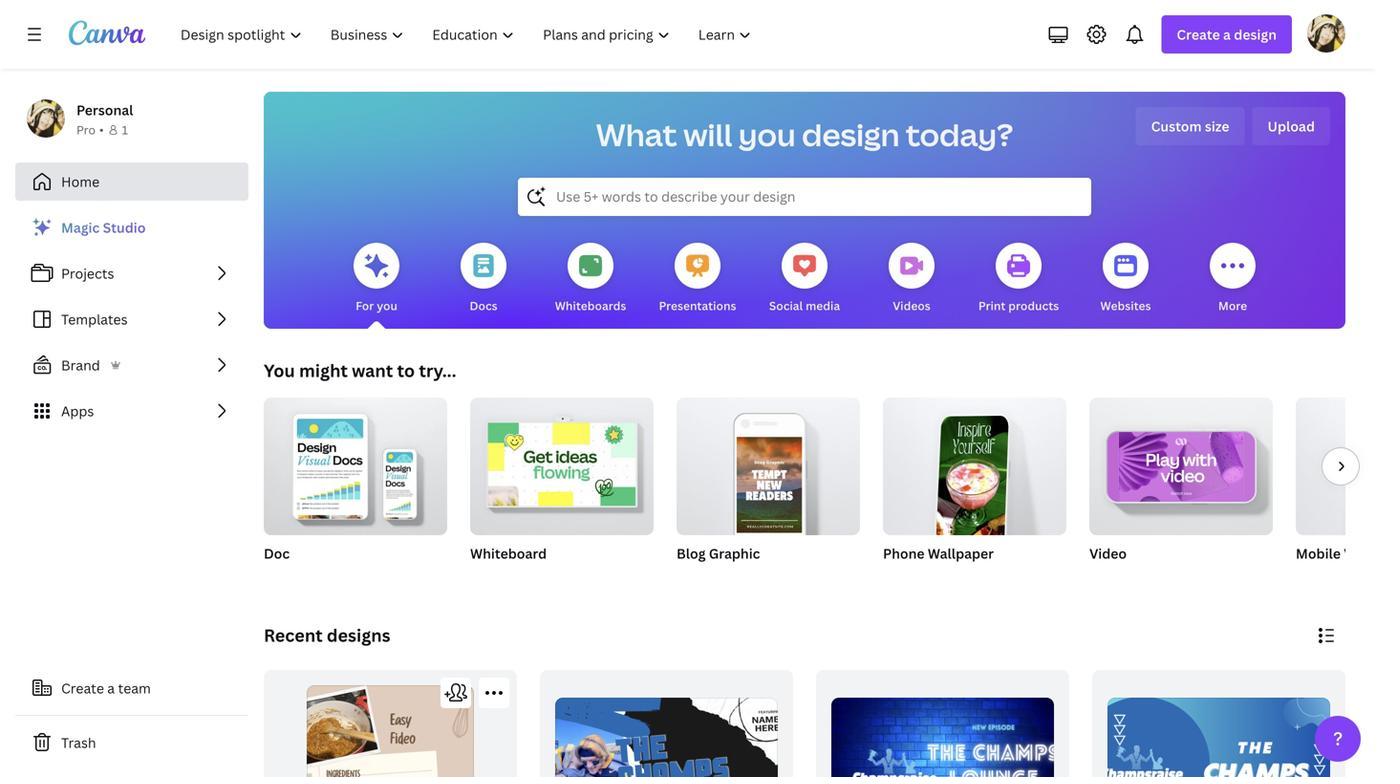 Task type: locate. For each thing, give the bounding box(es) containing it.
0 horizontal spatial a
[[107, 679, 115, 697]]

1 vertical spatial a
[[107, 679, 115, 697]]

whiteboard group
[[470, 390, 654, 587]]

create a design
[[1177, 25, 1277, 43]]

video
[[1090, 544, 1127, 563], [1344, 544, 1377, 563]]

1 vertical spatial design
[[802, 114, 900, 155]]

create inside dropdown button
[[1177, 25, 1221, 43]]

a up size
[[1224, 25, 1231, 43]]

videos button
[[889, 229, 935, 329]]

apps link
[[15, 392, 249, 430]]

1 horizontal spatial design
[[1234, 25, 1277, 43]]

create left team
[[61, 679, 104, 697]]

personal
[[76, 101, 133, 119]]

design inside dropdown button
[[1234, 25, 1277, 43]]

for you
[[356, 298, 398, 314]]

None search field
[[518, 178, 1092, 216]]

0 horizontal spatial video
[[1090, 544, 1127, 563]]

•
[[99, 122, 104, 138]]

a left team
[[107, 679, 115, 697]]

phone
[[883, 544, 925, 563]]

1 vertical spatial you
[[377, 298, 398, 314]]

list
[[15, 208, 249, 430]]

more
[[1219, 298, 1248, 314]]

pro •
[[76, 122, 104, 138]]

1 horizontal spatial you
[[739, 114, 796, 155]]

projects link
[[15, 254, 249, 293]]

video inside group
[[1344, 544, 1377, 563]]

projects
[[61, 264, 114, 282]]

0 vertical spatial design
[[1234, 25, 1277, 43]]

0 horizontal spatial you
[[377, 298, 398, 314]]

a inside button
[[107, 679, 115, 697]]

blog
[[677, 544, 706, 563]]

design
[[1234, 25, 1277, 43], [802, 114, 900, 155]]

a
[[1224, 25, 1231, 43], [107, 679, 115, 697]]

presentations button
[[659, 229, 737, 329]]

print products button
[[979, 229, 1059, 329]]

custom size
[[1152, 117, 1230, 135]]

1
[[122, 122, 128, 138]]

social media button
[[769, 229, 840, 329]]

you right will
[[739, 114, 796, 155]]

create up custom size
[[1177, 25, 1221, 43]]

magic
[[61, 218, 100, 237]]

magic studio
[[61, 218, 146, 237]]

whiteboards
[[555, 298, 626, 314]]

1 horizontal spatial create
[[1177, 25, 1221, 43]]

brand link
[[15, 346, 249, 384]]

size
[[1205, 117, 1230, 135]]

group for doc
[[264, 390, 447, 535]]

video inside group
[[1090, 544, 1127, 563]]

wallpaper
[[928, 544, 994, 563]]

1 horizontal spatial video
[[1344, 544, 1377, 563]]

group for mobile video
[[1296, 398, 1377, 535]]

create a team
[[61, 679, 151, 697]]

a inside dropdown button
[[1224, 25, 1231, 43]]

whiteboard
[[470, 544, 547, 563]]

websites button
[[1101, 229, 1151, 329]]

want
[[352, 359, 393, 382]]

0 horizontal spatial create
[[61, 679, 104, 697]]

websites
[[1101, 298, 1151, 314]]

create inside button
[[61, 679, 104, 697]]

0 vertical spatial create
[[1177, 25, 1221, 43]]

what will you design today?
[[596, 114, 1014, 155]]

try...
[[419, 359, 457, 382]]

0 vertical spatial you
[[739, 114, 796, 155]]

1 video from the left
[[1090, 544, 1127, 563]]

for you button
[[354, 229, 400, 329]]

design up search search field
[[802, 114, 900, 155]]

custom size button
[[1136, 107, 1245, 145]]

0 horizontal spatial design
[[802, 114, 900, 155]]

social
[[769, 298, 803, 314]]

team
[[118, 679, 151, 697]]

upload button
[[1253, 107, 1331, 145]]

upload
[[1268, 117, 1315, 135]]

you right for
[[377, 298, 398, 314]]

group for whiteboard
[[470, 390, 654, 535]]

pro
[[76, 122, 95, 138]]

videos
[[893, 298, 931, 314]]

list containing magic studio
[[15, 208, 249, 430]]

group
[[264, 390, 447, 535], [470, 390, 654, 535], [677, 390, 860, 535], [883, 390, 1067, 547], [1090, 390, 1273, 535], [1296, 398, 1377, 535]]

create for create a design
[[1177, 25, 1221, 43]]

brand
[[61, 356, 100, 374]]

mobile
[[1296, 544, 1341, 563]]

create a design button
[[1162, 15, 1292, 54]]

phone wallpaper group
[[883, 390, 1067, 587]]

products
[[1009, 298, 1059, 314]]

trash
[[61, 734, 96, 752]]

2 video from the left
[[1344, 544, 1377, 563]]

stephanie aranda image
[[1308, 14, 1346, 52]]

you
[[739, 114, 796, 155], [377, 298, 398, 314]]

design left "stephanie aranda" "image"
[[1234, 25, 1277, 43]]

mobile video group
[[1296, 398, 1377, 587]]

create a team button
[[15, 669, 249, 707]]

0 vertical spatial a
[[1224, 25, 1231, 43]]

studio
[[103, 218, 146, 237]]

create
[[1177, 25, 1221, 43], [61, 679, 104, 697]]

1 horizontal spatial a
[[1224, 25, 1231, 43]]

designs
[[327, 624, 391, 647]]

1 vertical spatial create
[[61, 679, 104, 697]]



Task type: describe. For each thing, give the bounding box(es) containing it.
blog graphic group
[[677, 390, 860, 587]]

recent designs
[[264, 624, 391, 647]]

whiteboards button
[[555, 229, 626, 329]]

docs
[[470, 298, 498, 314]]

mobile video
[[1296, 544, 1377, 563]]

blog graphic
[[677, 544, 760, 563]]

home link
[[15, 163, 249, 201]]

recent
[[264, 624, 323, 647]]

templates link
[[15, 300, 249, 338]]

presentations
[[659, 298, 737, 314]]

custom
[[1152, 117, 1202, 135]]

create for create a team
[[61, 679, 104, 697]]

more button
[[1210, 229, 1256, 329]]

group for video
[[1090, 390, 1273, 535]]

doc group
[[264, 390, 447, 587]]

social media
[[769, 298, 840, 314]]

doc
[[264, 544, 290, 563]]

video group
[[1090, 390, 1273, 587]]

print
[[979, 298, 1006, 314]]

for
[[356, 298, 374, 314]]

a for design
[[1224, 25, 1231, 43]]

what
[[596, 114, 677, 155]]

you
[[264, 359, 295, 382]]

phone wallpaper
[[883, 544, 994, 563]]

today?
[[906, 114, 1014, 155]]

you inside button
[[377, 298, 398, 314]]

to
[[397, 359, 415, 382]]

might
[[299, 359, 348, 382]]

a for team
[[107, 679, 115, 697]]

templates
[[61, 310, 128, 328]]

group for phone wallpaper
[[883, 390, 1067, 547]]

home
[[61, 173, 100, 191]]

will
[[684, 114, 733, 155]]

apps
[[61, 402, 94, 420]]

graphic
[[709, 544, 760, 563]]

print products
[[979, 298, 1059, 314]]

magic studio link
[[15, 208, 249, 247]]

media
[[806, 298, 840, 314]]

you might want to try...
[[264, 359, 457, 382]]

Search search field
[[556, 179, 1053, 215]]

docs button
[[461, 229, 507, 329]]

trash link
[[15, 724, 249, 762]]

top level navigation element
[[168, 15, 768, 54]]



Task type: vqa. For each thing, say whether or not it's contained in the screenshot.
Personal
yes



